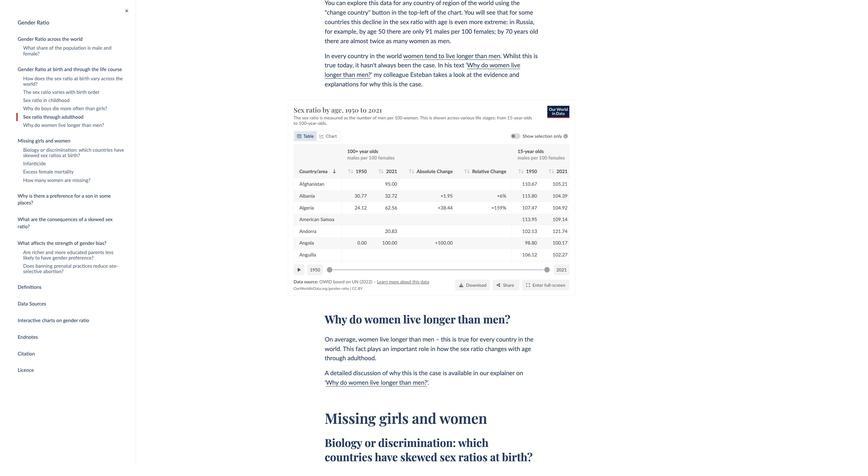 Task type: vqa. For each thing, say whether or not it's contained in the screenshot.
18
no



Task type: locate. For each thing, give the bounding box(es) containing it.
100 inside sex ratio by age, 1950 to 2021 the sex ratio is measured as the number of men per 100 women. this is shown across various life stages: from 15-year-olds to 100-year-olds.
[[395, 115, 403, 121]]

2 horizontal spatial skewed
[[401, 450, 438, 464]]

' inside "' my colleague esteban takes a look at the evidence and explanations for why this is the case."
[[371, 71, 373, 78]]

sources
[[29, 301, 46, 307]]

data source: owid based on un (2022) – learn more about this data
[[294, 279, 429, 285]]

are down top-
[[403, 27, 411, 35]]

of inside sex ratio by age, 1950 to 2021 the sex ratio is measured as the number of men per 100 women. this is shown across various life stages: from 15-year-olds to 100-year-olds.
[[373, 115, 377, 121]]

0 horizontal spatial true
[[325, 61, 336, 69]]

infanticide
[[23, 161, 46, 167]]

licence
[[18, 368, 34, 373]]

various
[[461, 115, 475, 121]]

arrow up long image
[[348, 169, 351, 174], [379, 169, 382, 174], [409, 169, 412, 174], [465, 169, 468, 174], [519, 169, 522, 174]]

1 horizontal spatial life
[[476, 115, 482, 121]]

the up table icon
[[294, 115, 301, 121]]

2 arrow down long image from the left
[[381, 169, 385, 174]]

ratio for gender ratio
[[37, 19, 49, 26]]

1 vertical spatial 15-
[[518, 149, 525, 154]]

this inside "' my colleague esteban takes a look at the evidence and explanations for why this is the case."
[[382, 80, 392, 88]]

0 vertical spatial what
[[23, 45, 35, 51]]

what are the consequences of a skewed sex ratio?
[[18, 217, 113, 230]]

course
[[108, 66, 122, 72]]

as right measured
[[344, 115, 348, 121]]

for inside the on average, women live longer than men – this is true for every country in the world. this fact plays an important role in how the sex ratio changes with age through adulthood.
[[471, 336, 479, 343]]

1 vertical spatial data
[[18, 301, 28, 307]]

see
[[487, 8, 496, 16]]

this inside sex ratio by age, 1950 to 2021 the sex ratio is measured as the number of men per 100 women. this is shown across various life stages: from 15-year-olds to 100-year-olds.
[[420, 115, 428, 121]]

ratio down data sources link
[[79, 318, 89, 324]]

country/area
[[300, 169, 328, 174]]

100 inside "you can explore this data for any country of region of the world using the "change country" button in the top-left of the chart. you will see that for some countries this decline in the sex ratio with age is even more extreme: in russia, for example, by age 50 there are only 91 males per 100 females; by 70 years old there are almost twice as many women as men."
[[462, 27, 473, 35]]

0 horizontal spatial on
[[56, 318, 62, 324]]

0 horizontal spatial world
[[70, 36, 83, 42]]

twice
[[370, 37, 385, 44]]

2021 up 95.00
[[387, 169, 398, 174]]

world up see
[[479, 0, 494, 6]]

arrow up long image left relative
[[465, 169, 468, 174]]

arrow up long image for arrow down long icon associated with absolute change
[[409, 169, 412, 174]]

is inside why is there a preference for a son in some places?
[[29, 193, 32, 199]]

0 vertical spatial every
[[332, 52, 346, 59]]

1 horizontal spatial year-
[[515, 115, 525, 121]]

esteban
[[411, 71, 432, 78]]

this inside . whilst this is true today, it hasn't always been the case. in his text '
[[523, 52, 533, 59]]

1 horizontal spatial country
[[414, 0, 434, 6]]

1 horizontal spatial discrimination:
[[379, 435, 456, 450]]

world inside "you can explore this data for any country of region of the world using the "change country" button in the top-left of the chart. you will see that for some countries this decline in the sex ratio with age is even more extreme: in russia, for example, by age 50 there are only 91 males per 100 females; by 70 years old there are almost twice as many women as men."
[[479, 0, 494, 6]]

' inside 'a detailed discussion of why this is the case is available in our explainer on ''
[[325, 379, 326, 387]]

1 year from the left
[[360, 149, 369, 154]]

2 horizontal spatial men
[[489, 52, 501, 59]]

the inside what affects the strength of gender bias? are richer and more educated parents less likely to have gender preference? does banning prenatal practices reduce sex- selective abortion?
[[47, 240, 54, 246]]

how inside missing girls and women biology or discrimination: which countries have skewed sex ratios at birth? infanticide excess female mortality how many women are missing?
[[23, 177, 33, 183]]

1 why do women live longer than men? from the top
[[325, 61, 521, 78]]

0 horizontal spatial many
[[35, 177, 46, 183]]

females;
[[474, 27, 496, 35]]

change for absolute change
[[437, 169, 453, 174]]

1 vertical spatial which
[[459, 435, 489, 450]]

with up sex ratio in childhood link
[[66, 89, 75, 95]]

birth?
[[68, 153, 80, 158], [503, 450, 533, 464]]

year-
[[515, 115, 525, 121], [308, 120, 318, 126]]

ratio left varies
[[41, 89, 51, 95]]

2 year from the left
[[525, 149, 534, 154]]

0 horizontal spatial there
[[34, 193, 45, 199]]

across
[[47, 36, 61, 42], [101, 76, 115, 81], [448, 115, 460, 121]]

expand image
[[527, 283, 530, 287]]

0 vertical spatial countries
[[325, 18, 350, 25]]

share nodes image
[[497, 283, 501, 287]]

0 horizontal spatial girls
[[35, 138, 44, 144]]

per inside sex ratio by age, 1950 to 2021 the sex ratio is measured as the number of men per 100 women. this is shown across various life stages: from 15-year-olds to 100-year-olds.
[[388, 115, 394, 121]]

' inside . whilst this is true today, it hasn't always been the case. in his text '
[[466, 61, 468, 69]]

and right evidence
[[510, 71, 520, 78]]

1 vertical spatial –
[[436, 336, 440, 343]]

2 horizontal spatial have
[[375, 450, 398, 464]]

die
[[53, 106, 59, 112]]

0 horizontal spatial as
[[344, 115, 348, 121]]

case. down esteban
[[410, 80, 423, 88]]

2 females from the left
[[549, 155, 565, 161]]

are down places?
[[31, 217, 38, 223]]

my
[[374, 71, 382, 78]]

arrow up long image for 3rd arrow down long image from right
[[348, 169, 351, 174]]

year- up table
[[308, 120, 318, 126]]

skewed inside what are the consequences of a skewed sex ratio?
[[88, 217, 104, 223]]

text
[[454, 61, 465, 69]]

you left will
[[465, 8, 475, 16]]

angola
[[300, 240, 314, 246]]

2021 up number
[[368, 105, 382, 114]]

–
[[374, 279, 376, 285], [436, 336, 440, 343]]

and inside missing girls and women biology or discrimination: which countries have skewed sex ratios at birth? infanticide excess female mortality how many women are missing?
[[45, 138, 53, 144]]

with inside the on average, women live longer than men – this is true for every country in the world. this fact plays an important role in how the sex ratio changes with age through adulthood.
[[509, 345, 521, 353]]

0 vertical spatial ratio
[[37, 19, 49, 26]]

– up how
[[436, 336, 440, 343]]

in every country in the world women tend to live longer than men
[[325, 52, 501, 59]]

what inside what are the consequences of a skewed sex ratio?
[[18, 217, 30, 223]]

of inside gender ratio across the world what share of the population is male and female?
[[49, 45, 54, 51]]

this right whilst
[[523, 52, 533, 59]]

in left his
[[438, 61, 443, 69]]

1 horizontal spatial ratios
[[459, 450, 488, 464]]

24.12
[[355, 205, 367, 211]]

download image
[[460, 283, 464, 287]]

region
[[443, 0, 460, 6]]

ratio
[[37, 19, 49, 26], [35, 36, 46, 42], [35, 66, 46, 72]]

about
[[400, 279, 412, 285]]

this down important
[[402, 370, 412, 377]]

1 vertical spatial only
[[554, 134, 563, 139]]

selection
[[535, 134, 553, 139]]

1 horizontal spatial you
[[465, 8, 475, 16]]

data for data source: owid based on un (2022) – learn more about this data
[[294, 279, 303, 285]]

0 horizontal spatial birth?
[[68, 153, 80, 158]]

2 vertical spatial with
[[509, 345, 521, 353]]

ratio left |
[[342, 286, 349, 291]]

2 vertical spatial age
[[522, 345, 532, 353]]

1 vertical spatial countries
[[93, 147, 113, 153]]

only inside "you can explore this data for any country of region of the world using the "change country" button in the top-left of the chart. you will see that for some countries this decline in the sex ratio with age is even more extreme: in russia, for example, by age 50 there are only 91 males per 100 females; by 70 years old there are almost twice as many women as men."
[[413, 27, 424, 35]]

men?
[[357, 71, 371, 78], [93, 122, 104, 128], [484, 312, 511, 327], [413, 379, 428, 387]]

more down strength
[[55, 250, 66, 255]]

1 vertical spatial missing
[[325, 409, 376, 428]]

0 vertical spatial '
[[466, 61, 468, 69]]

on right explainer
[[517, 370, 524, 377]]

0 horizontal spatial data
[[18, 301, 28, 307]]

the
[[469, 0, 477, 6], [511, 0, 520, 6], [398, 8, 407, 16], [438, 8, 447, 16], [390, 18, 399, 25], [62, 36, 69, 42], [55, 45, 62, 51], [377, 52, 385, 59], [413, 61, 422, 69], [92, 66, 99, 72], [474, 71, 483, 78], [46, 76, 53, 81], [116, 76, 123, 81], [399, 80, 408, 88], [349, 115, 356, 121], [39, 217, 46, 223], [47, 240, 54, 246], [525, 336, 534, 343], [451, 345, 459, 353], [419, 370, 428, 377]]

ratios inside biology or discrimination: which countries have skewed sex ratios at birth?
[[459, 450, 488, 464]]

missing inside missing girls and women biology or discrimination: which countries have skewed sex ratios at birth? infanticide excess female mortality how many women are missing?
[[18, 138, 34, 144]]

in up explanations
[[325, 52, 330, 59]]

explainer
[[491, 370, 515, 377]]

ratio inside the on average, women live longer than men – this is true for every country in the world. this fact plays an important role in how the sex ratio changes with age through adulthood.
[[471, 345, 484, 353]]

men
[[489, 52, 501, 59], [378, 115, 387, 121], [423, 336, 435, 343]]

2 how from the top
[[23, 177, 33, 183]]

year for 15-
[[525, 149, 534, 154]]

females for 100+ year olds males per 100 females
[[379, 155, 395, 161]]

using
[[496, 0, 510, 6]]

olds inside 100+ year olds males per 100 females
[[370, 149, 379, 154]]

more right die
[[60, 106, 71, 112]]

ratio inside gender ratio across the world what share of the population is male and female?
[[35, 36, 46, 42]]

relative
[[473, 169, 490, 174]]

100 inside the 15-year olds males per 100 females
[[540, 155, 548, 161]]

0 vertical spatial or
[[40, 147, 45, 153]]

1 change from the left
[[437, 169, 453, 174]]

men? inside gender ratio at birth and through the life course how does the sex ratio at birth vary across the world? the sex ratio varies with birth order sex ratio in childhood why do boys die more often than girls? sex ratio through adulthood why do women live longer than men?
[[93, 122, 104, 128]]

1 vertical spatial biology
[[325, 435, 362, 450]]

2 arrow down long image from the left
[[412, 169, 415, 174]]

0 vertical spatial true
[[325, 61, 336, 69]]

2 horizontal spatial with
[[509, 345, 521, 353]]

arrow down long image for absolute change
[[412, 169, 415, 174]]

ratio down top-
[[411, 18, 423, 25]]

why do women live longer than men? link down the adulthood on the left of the page
[[16, 121, 136, 129]]

1 vertical spatial every
[[480, 336, 495, 343]]

women inside "you can explore this data for any country of region of the world using the "change country" button in the top-left of the chart. you will see that for some countries this decline in the sex ratio with age is even more extreme: in russia, for example, by age 50 there are only 91 males per 100 females; by 70 years old there are almost twice as many women as men."
[[410, 37, 429, 44]]

1 vertical spatial case.
[[410, 80, 423, 88]]

by up almost
[[360, 27, 366, 35]]

skewed inside missing girls and women biology or discrimination: which countries have skewed sex ratios at birth? infanticide excess female mortality how many women are missing?
[[23, 153, 39, 158]]

case
[[430, 370, 442, 377]]

of
[[436, 0, 441, 6], [462, 0, 467, 6], [431, 8, 436, 16], [49, 45, 54, 51], [373, 115, 377, 121], [79, 217, 83, 223], [74, 240, 79, 246], [383, 370, 388, 377]]

0 vertical spatial how
[[23, 76, 33, 81]]

on inside interactive charts on gender ratio link
[[56, 318, 62, 324]]

gender
[[18, 19, 35, 26], [18, 36, 34, 42], [18, 66, 34, 72]]

15- down show
[[518, 149, 525, 154]]

data
[[380, 0, 392, 6], [421, 279, 429, 285]]

0 horizontal spatial year
[[360, 149, 369, 154]]

biology
[[23, 147, 39, 153], [325, 435, 362, 450]]

of right consequences on the left of page
[[79, 217, 83, 223]]

1 horizontal spatial this
[[420, 115, 428, 121]]

why do women live longer than men?
[[325, 61, 521, 78], [325, 312, 511, 327]]

4 arrow down long image from the left
[[552, 169, 555, 174]]

1 vertical spatial true
[[458, 336, 470, 343]]

afghanistan
[[300, 181, 325, 187]]

albania
[[300, 193, 315, 199]]

2 horizontal spatial age
[[522, 345, 532, 353]]

males up men.
[[435, 27, 450, 35]]

button
[[373, 8, 390, 16]]

1 vertical spatial ratios
[[459, 450, 488, 464]]

ratio for gender ratio across the world what share of the population is male and female?
[[35, 36, 46, 42]]

country inside "you can explore this data for any country of region of the world using the "change country" button in the top-left of the chart. you will see that for some countries this decline in the sex ratio with age is even more extreme: in russia, for example, by age 50 there are only 91 males per 100 females; by 70 years old there are almost twice as many women as men."
[[414, 0, 434, 6]]

' left my
[[371, 71, 373, 78]]

1 horizontal spatial females
[[549, 155, 565, 161]]

female
[[39, 169, 53, 175]]

missing girls and women link
[[11, 136, 136, 146]]

and right richer
[[46, 250, 53, 255]]

more right learn
[[389, 279, 399, 285]]

2 change from the left
[[491, 169, 507, 174]]

year right 100+
[[360, 149, 369, 154]]

1 vertical spatial the
[[294, 115, 301, 121]]

arrow down long image for 2021
[[552, 169, 555, 174]]

girls for missing girls and women biology or discrimination: which countries have skewed sex ratios at birth? infanticide excess female mortality how many women are missing?
[[35, 138, 44, 144]]

gender inside gender ratio at birth and through the life course how does the sex ratio at birth vary across the world? the sex ratio varies with birth order sex ratio in childhood why do boys die more often than girls? sex ratio through adulthood why do women live longer than men?
[[18, 66, 34, 72]]

every up changes
[[480, 336, 495, 343]]

countries
[[325, 18, 350, 25], [93, 147, 113, 153], [325, 450, 373, 464]]

1 horizontal spatial many
[[394, 37, 408, 44]]

skewed for biology
[[401, 450, 438, 464]]

why do women live longer than men? up role
[[325, 312, 511, 327]]

arrow up long image left absolute
[[409, 169, 412, 174]]

0 horizontal spatial by
[[323, 105, 330, 114]]

why do women live longer than men? link down tend
[[325, 61, 521, 78]]

1 vertical spatial data
[[421, 279, 429, 285]]

arrow down long image left absolute
[[412, 169, 415, 174]]

5 arrow up long image from the left
[[519, 169, 522, 174]]

sex
[[23, 98, 31, 103], [294, 105, 305, 114], [23, 114, 31, 120]]

1 horizontal spatial with
[[425, 18, 437, 25]]

' down a
[[325, 379, 326, 387]]

1 horizontal spatial males
[[435, 27, 450, 35]]

arrow down long image down 100+
[[351, 169, 354, 174]]

based
[[334, 279, 345, 285]]

0 vertical spatial have
[[114, 147, 124, 153]]

2 arrow up long image from the left
[[379, 169, 382, 174]]

with up 91
[[425, 18, 437, 25]]

what inside what affects the strength of gender bias? are richer and more educated parents less likely to have gender preference? does banning prenatal practices reduce sex- selective abortion?
[[18, 240, 30, 246]]

why do women live longer than men? down tend
[[325, 61, 521, 78]]

sex inside the on average, women live longer than men – this is true for every country in the world. this fact plays an important role in how the sex ratio changes with age through adulthood.
[[461, 345, 470, 353]]

sex inside "you can explore this data for any country of region of the world using the "change country" button in the top-left of the chart. you will see that for some countries this decline in the sex ratio with age is even more extreme: in russia, for example, by age 50 there are only 91 males per 100 females; by 70 years old there are almost twice as many women as men."
[[400, 18, 409, 25]]

through
[[73, 66, 90, 72], [43, 114, 60, 120], [325, 355, 346, 362]]

1 vertical spatial birth?
[[503, 450, 533, 464]]

2 vertical spatial '
[[325, 379, 326, 387]]

and inside "' my colleague esteban takes a look at the evidence and explanations for why this is the case."
[[510, 71, 520, 78]]

why do women live longer than men? link down "discussion" in the bottom left of the page
[[326, 379, 428, 387]]

at inside biology or discrimination: which countries have skewed sex ratios at birth?
[[491, 450, 500, 464]]

data for data sources
[[18, 301, 28, 307]]

0 horizontal spatial biology
[[23, 147, 39, 153]]

what for affects
[[18, 240, 30, 246]]

men right number
[[378, 115, 387, 121]]

have inside what affects the strength of gender bias? are richer and more educated parents less likely to have gender preference? does banning prenatal practices reduce sex- selective abortion?
[[41, 255, 51, 261]]

boys
[[41, 106, 51, 112]]

many up in every country in the world women tend to live longer than men
[[394, 37, 408, 44]]

3 arrow up long image from the left
[[409, 169, 412, 174]]

discrimination:
[[46, 147, 78, 153], [379, 435, 456, 450]]

birth
[[53, 66, 63, 72], [79, 76, 90, 81], [77, 89, 87, 95]]

1 vertical spatial have
[[41, 255, 51, 261]]

100+
[[348, 149, 359, 154]]

115.80
[[523, 193, 538, 199]]

arrow down long image
[[333, 169, 336, 174], [412, 169, 415, 174], [467, 169, 471, 174], [552, 169, 555, 174]]

1 horizontal spatial biology
[[325, 435, 362, 450]]

1 how from the top
[[23, 76, 33, 81]]

age left even
[[438, 18, 448, 25]]

olds inside the 15-year olds males per 100 females
[[536, 149, 544, 154]]

a inside what are the consequences of a skewed sex ratio?
[[84, 217, 87, 223]]

a left look
[[449, 71, 452, 78]]

0 horizontal spatial this
[[343, 345, 354, 353]]

every
[[332, 52, 346, 59], [480, 336, 495, 343]]

only right selection
[[554, 134, 563, 139]]

how inside gender ratio at birth and through the life course how does the sex ratio at birth vary across the world? the sex ratio varies with birth order sex ratio in childhood why do boys die more often than girls? sex ratio through adulthood why do women live longer than men?
[[23, 76, 33, 81]]

1 horizontal spatial men
[[423, 336, 435, 343]]

do
[[482, 61, 489, 69], [35, 106, 40, 112], [35, 122, 40, 128], [350, 312, 362, 327], [341, 379, 347, 387]]

1 horizontal spatial olds
[[525, 115, 532, 121]]

definitions
[[18, 285, 41, 290]]

0 horizontal spatial olds
[[370, 149, 379, 154]]

missing for missing girls and women biology or discrimination: which countries have skewed sex ratios at birth? infanticide excess female mortality how many women are missing?
[[18, 138, 34, 144]]

gender ratio link
[[11, 18, 136, 28]]

of up educated
[[74, 240, 79, 246]]

0 horizontal spatial or
[[40, 147, 45, 153]]

0 horizontal spatial have
[[41, 255, 51, 261]]

0 horizontal spatial females
[[379, 155, 395, 161]]

year- right 'from'
[[515, 115, 525, 121]]

2 vertical spatial on
[[517, 370, 524, 377]]

across inside gender ratio across the world what share of the population is male and female?
[[47, 36, 61, 42]]

for inside why is there a preference for a son in some places?
[[74, 193, 80, 199]]

arrow up long image for second arrow down long image
[[379, 169, 382, 174]]

birth left vary
[[79, 76, 90, 81]]

olds for 15-year olds males per 100 females
[[536, 149, 544, 154]]

gender inside gender ratio across the world what share of the population is male and female?
[[18, 36, 34, 42]]

there right 50
[[387, 27, 401, 35]]

of right number
[[373, 115, 377, 121]]

0 horizontal spatial in
[[325, 52, 330, 59]]

data right about
[[421, 279, 429, 285]]

4 arrow up long image from the left
[[465, 169, 468, 174]]

102.13
[[523, 228, 538, 234]]

a left son
[[82, 193, 84, 199]]

measured
[[324, 115, 343, 121]]

algeria
[[300, 205, 314, 211]]

and right male
[[104, 45, 112, 51]]

world up always
[[387, 52, 402, 59]]

arrow down long image
[[351, 169, 354, 174], [381, 169, 385, 174], [521, 169, 525, 174]]

ratio for gender ratio at birth and through the life course how does the sex ratio at birth vary across the world? the sex ratio varies with birth order sex ratio in childhood why do boys die more often than girls? sex ratio through adulthood why do women live longer than men?
[[35, 66, 46, 72]]

3 gender from the top
[[18, 66, 34, 72]]

0 horizontal spatial change
[[437, 169, 453, 174]]

arrow down long image for relative change
[[467, 169, 471, 174]]

per inside "you can explore this data for any country of region of the world using the "change country" button in the top-left of the chart. you will see that for some countries this decline in the sex ratio with age is even more extreme: in russia, for example, by age 50 there are only 91 males per 100 females; by 70 years old there are almost twice as many women as men."
[[452, 27, 460, 35]]

2 horizontal spatial arrow down long image
[[521, 169, 525, 174]]

what up ratio?
[[18, 217, 30, 223]]

1 horizontal spatial through
[[73, 66, 90, 72]]

live down the adulthood on the left of the page
[[58, 122, 66, 128]]

1 vertical spatial many
[[35, 177, 46, 183]]

case. inside "' my colleague esteban takes a look at the evidence and explanations for why this is the case."
[[410, 80, 423, 88]]

males down show
[[518, 155, 530, 161]]

0 vertical spatial you
[[325, 0, 335, 6]]

0 horizontal spatial you
[[325, 0, 335, 6]]

0 vertical spatial country
[[414, 0, 434, 6]]

0 vertical spatial across
[[47, 36, 61, 42]]

0 horizontal spatial across
[[47, 36, 61, 42]]

males for 100+ year olds males per 100 females
[[348, 155, 360, 161]]

2 horizontal spatial males
[[518, 155, 530, 161]]

'
[[466, 61, 468, 69], [371, 71, 373, 78], [325, 379, 326, 387]]

which inside missing girls and women biology or discrimination: which countries have skewed sex ratios at birth? infanticide excess female mortality how many women are missing?
[[79, 147, 92, 153]]

change for relative change
[[491, 169, 507, 174]]

there down example, on the top left
[[325, 37, 339, 44]]

life left course
[[100, 66, 107, 72]]

0 horizontal spatial age
[[368, 27, 377, 35]]

year inside the 15-year olds males per 100 females
[[525, 149, 534, 154]]

detailed
[[331, 370, 352, 377]]

through down die
[[43, 114, 60, 120]]

1 vertical spatial skewed
[[88, 217, 104, 223]]

0 horizontal spatial which
[[79, 147, 92, 153]]

121.74
[[553, 228, 568, 234]]

live inside gender ratio at birth and through the life course how does the sex ratio at birth vary across the world? the sex ratio varies with birth order sex ratio in childhood why do boys die more often than girls? sex ratio through adulthood why do women live longer than men?
[[58, 122, 66, 128]]

100 inside 100+ year olds males per 100 females
[[369, 155, 377, 161]]

men up role
[[423, 336, 435, 343]]

endnotes
[[18, 334, 38, 340]]

1 vertical spatial how
[[23, 177, 33, 183]]

1 horizontal spatial have
[[114, 147, 124, 153]]

or inside missing girls and women biology or discrimination: which countries have skewed sex ratios at birth? infanticide excess female mortality how many women are missing?
[[40, 147, 45, 153]]

change right relative
[[491, 169, 507, 174]]

in
[[392, 8, 397, 16], [384, 18, 388, 25], [510, 18, 515, 25], [370, 52, 375, 59], [43, 98, 47, 103], [94, 193, 98, 199], [519, 336, 524, 343], [431, 345, 436, 353], [474, 370, 479, 377]]

1 horizontal spatial birth?
[[503, 450, 533, 464]]

and inside the antigua and barbuda
[[317, 264, 325, 270]]

males for 15-year olds males per 100 females
[[518, 155, 530, 161]]

0 vertical spatial only
[[413, 27, 424, 35]]

1 vertical spatial why do women live longer than men? link
[[16, 121, 136, 129]]

1 horizontal spatial case.
[[423, 61, 437, 69]]

year for 100+
[[360, 149, 369, 154]]

why is there a preference for a son in some places?
[[18, 193, 111, 206]]

females up arrow up long image
[[549, 155, 565, 161]]

ratios inside missing girls and women biology or discrimination: which countries have skewed sex ratios at birth? infanticide excess female mortality how many women are missing?
[[49, 153, 61, 158]]

learn
[[377, 279, 388, 285]]

why up why do women live longer than men? '. at bottom left
[[390, 370, 401, 377]]

0 vertical spatial in
[[325, 52, 330, 59]]

skewed for what
[[88, 217, 104, 223]]

are down mortality
[[64, 177, 71, 183]]

2021
[[368, 105, 382, 114], [387, 169, 398, 174], [557, 169, 568, 174], [557, 267, 567, 273]]

this inside the on average, women live longer than men – this is true for every country in the world. this fact plays an important role in how the sex ratio changes with age through adulthood.
[[343, 345, 354, 353]]

many
[[394, 37, 408, 44], [35, 177, 46, 183]]

anguilla
[[300, 252, 316, 258]]

and
[[104, 45, 112, 51], [64, 66, 72, 72], [510, 71, 520, 78], [45, 138, 53, 144], [46, 250, 53, 255], [317, 264, 325, 270], [412, 409, 437, 428]]

1 horizontal spatial data
[[421, 279, 429, 285]]

104.92
[[553, 205, 568, 211]]

1 arrow up long image from the left
[[348, 169, 351, 174]]

to
[[439, 52, 445, 59], [361, 105, 367, 114], [294, 120, 298, 126], [35, 255, 40, 261]]

1 females from the left
[[379, 155, 395, 161]]

0 horizontal spatial discrimination:
[[46, 147, 78, 153]]

and up infanticide at the top of page
[[45, 138, 53, 144]]

what left share
[[23, 45, 35, 51]]

is inside . whilst this is true today, it hasn't always been the case. in his text '
[[534, 52, 538, 59]]

' right text at the top
[[466, 61, 468, 69]]

are inside what are the consequences of a skewed sex ratio?
[[31, 217, 38, 223]]

and up how does the sex ratio at birth vary across the world? link
[[64, 66, 72, 72]]

every up today,
[[332, 52, 346, 59]]

adulthood
[[62, 114, 84, 120]]

sex inside sex ratio by age, 1950 to 2021 the sex ratio is measured as the number of men per 100 women. this is shown across various life stages: from 15-year-olds to 100-year-olds.
[[302, 115, 309, 121]]

2 horizontal spatial on
[[517, 370, 524, 377]]

1 vertical spatial or
[[365, 435, 376, 450]]

citation
[[18, 351, 35, 357]]

females up 95.00
[[379, 155, 395, 161]]

1 gender from the top
[[18, 19, 35, 26]]

american
[[300, 217, 320, 222]]

girls for missing girls and women
[[380, 409, 409, 428]]

screen
[[553, 282, 566, 288]]

0.00
[[358, 240, 367, 246]]

at
[[47, 66, 52, 72], [467, 71, 472, 78], [74, 76, 78, 81], [62, 153, 67, 158], [491, 450, 500, 464]]

arrow up long image down 100+
[[348, 169, 351, 174]]

arrow up long image down 100+ year olds males per 100 females
[[379, 169, 382, 174]]

0 vertical spatial case.
[[423, 61, 437, 69]]

why down my
[[370, 80, 381, 88]]

0 vertical spatial data
[[380, 0, 392, 6]]

arrow up long image down the 15-year olds males per 100 females
[[519, 169, 522, 174]]

2 gender from the top
[[18, 36, 34, 42]]

biology or discrimination: which countries have skewed sex ratios at birth?
[[325, 435, 533, 464]]

of up why do women live longer than men? '. at bottom left
[[383, 370, 388, 377]]

life left stages:
[[476, 115, 482, 121]]

2 vertical spatial there
[[34, 193, 45, 199]]

this down country"
[[352, 18, 361, 25]]

olds inside sex ratio by age, 1950 to 2021 the sex ratio is measured as the number of men per 100 women. this is shown across various life stages: from 15-year-olds to 100-year-olds.
[[525, 115, 532, 121]]

ratio inside "you can explore this data for any country of region of the world using the "change country" button in the top-left of the chart. you will see that for some countries this decline in the sex ratio with age is even more extreme: in russia, for example, by age 50 there are only 91 males per 100 females; by 70 years old there are almost twice as many women as men."
[[411, 18, 423, 25]]

live up an
[[380, 336, 389, 343]]

reduce
[[93, 263, 108, 269]]

1 horizontal spatial in
[[438, 61, 443, 69]]

hasn't
[[361, 61, 377, 69]]

than
[[475, 52, 488, 59], [343, 71, 356, 78], [85, 106, 95, 112], [82, 122, 91, 128], [458, 312, 481, 327], [409, 336, 421, 343], [400, 379, 412, 387]]

arrow up long image for third arrow down long image from left
[[519, 169, 522, 174]]

of inside what affects the strength of gender bias? are richer and more educated parents less likely to have gender preference? does banning prenatal practices reduce sex- selective abortion?
[[74, 240, 79, 246]]

2021 inside sex ratio by age, 1950 to 2021 the sex ratio is measured as the number of men per 100 women. this is shown across various life stages: from 15-year-olds to 100-year-olds.
[[368, 105, 382, 114]]

15- inside the 15-year olds males per 100 females
[[518, 149, 525, 154]]

often
[[73, 106, 84, 112]]

country up left
[[414, 0, 434, 6]]

ratio left changes
[[471, 345, 484, 353]]

life inside gender ratio at birth and through the life course how does the sex ratio at birth vary across the world? the sex ratio varies with birth order sex ratio in childhood why do boys die more often than girls? sex ratio through adulthood why do women live longer than men?
[[100, 66, 107, 72]]

males inside 100+ year olds males per 100 females
[[348, 155, 360, 161]]

0 horizontal spatial some
[[99, 193, 111, 199]]

what up are
[[18, 240, 30, 246]]

3 arrow down long image from the left
[[467, 169, 471, 174]]

have
[[114, 147, 124, 153], [41, 255, 51, 261], [375, 450, 398, 464]]

males inside the 15-year olds males per 100 females
[[518, 155, 530, 161]]

females for 15-year olds males per 100 females
[[549, 155, 565, 161]]



Task type: describe. For each thing, give the bounding box(es) containing it.
american samoa
[[300, 217, 335, 222]]

this right about
[[413, 279, 420, 285]]

even
[[455, 18, 468, 25]]

by
[[358, 286, 363, 291]]

live down "discussion" in the bottom left of the page
[[370, 379, 380, 387]]

gender ratio across the world link
[[11, 34, 136, 44]]

or inside biology or discrimination: which countries have skewed sex ratios at birth?
[[365, 435, 376, 450]]

almost
[[351, 37, 369, 44]]

in inside why is there a preference for a son in some places?
[[94, 193, 98, 199]]

through inside the on average, women live longer than men – this is true for every country in the world. this fact plays an important role in how the sex ratio changes with age through adulthood.
[[325, 355, 346, 362]]

on inside 'a detailed discussion of why this is the case is available in our explainer on ''
[[517, 370, 524, 377]]

son
[[85, 193, 93, 199]]

male
[[92, 45, 102, 51]]

full-
[[545, 282, 553, 288]]

ourworldindata.org/gender-ratio link
[[294, 286, 349, 291]]

barbuda
[[300, 270, 317, 276]]

and up biology or discrimination: which countries have skewed sex ratios at birth?
[[412, 409, 437, 428]]

0 horizontal spatial every
[[332, 52, 346, 59]]

1 vertical spatial through
[[43, 114, 60, 120]]

discrimination: inside missing girls and women biology or discrimination: which countries have skewed sex ratios at birth? infanticide excess female mortality how many women are missing?
[[46, 147, 78, 153]]

2 vertical spatial gender
[[63, 318, 78, 324]]

|
[[350, 286, 351, 291]]

at inside missing girls and women biology or discrimination: which countries have skewed sex ratios at birth? infanticide excess female mortality how many women are missing?
[[62, 153, 67, 158]]

share
[[504, 282, 515, 288]]

life inside sex ratio by age, 1950 to 2021 the sex ratio is measured as the number of men per 100 women. this is shown across various life stages: from 15-year-olds to 100-year-olds.
[[476, 115, 482, 121]]

play image
[[298, 268, 301, 272]]

many inside "you can explore this data for any country of region of the world using the "change country" button in the top-left of the chart. you will see that for some countries this decline in the sex ratio with age is even more extreme: in russia, for example, by age 50 there are only 91 males per 100 females; by 70 years old there are almost twice as many women as men."
[[394, 37, 408, 44]]

ourworldindata.org/gender-ratio | cc by
[[294, 286, 363, 291]]

the inside . whilst this is true today, it hasn't always been the case. in his text '
[[413, 61, 422, 69]]

case. inside . whilst this is true today, it hasn't always been the case. in his text '
[[423, 61, 437, 69]]

and inside gender ratio across the world what share of the population is male and female?
[[104, 45, 112, 51]]

what for are
[[18, 217, 30, 223]]

1 arrow down long image from the left
[[333, 169, 336, 174]]

excess
[[23, 169, 37, 175]]

excess female mortality link
[[16, 168, 136, 176]]

ratio right the 100-
[[310, 115, 319, 121]]

places?
[[18, 200, 33, 206]]

fact
[[356, 345, 366, 353]]

2 why do women live longer than men? from the top
[[325, 312, 511, 327]]

do inside why do women live longer than men?
[[482, 61, 489, 69]]

missing?
[[72, 177, 91, 183]]

in inside gender ratio at birth and through the life course how does the sex ratio at birth vary across the world? the sex ratio varies with birth order sex ratio in childhood why do boys die more often than girls? sex ratio through adulthood why do women live longer than men?
[[43, 98, 47, 103]]

0 vertical spatial birth
[[53, 66, 63, 72]]

olds for 100+ year olds males per 100 females
[[370, 149, 379, 154]]

every inside the on average, women live longer than men – this is true for every country in the world. this fact plays an important role in how the sex ratio changes with age through adulthood.
[[480, 336, 495, 343]]

sex ratio in childhood link
[[16, 96, 136, 105]]

why inside why is there a preference for a son in some places?
[[18, 193, 28, 199]]

important
[[391, 345, 418, 353]]

arrow up long image for relative change's arrow down long icon
[[465, 169, 468, 174]]

chart line image
[[320, 134, 324, 139]]

close table of contents image
[[125, 9, 128, 13]]

circle info image
[[563, 134, 570, 139]]

– for (2022)
[[374, 279, 376, 285]]

106.12
[[523, 252, 538, 258]]

longer inside the on average, women live longer than men – this is true for every country in the world. this fact plays an important role in how the sex ratio changes with age through adulthood.
[[391, 336, 408, 343]]

why inside why do women live longer than men?
[[468, 61, 480, 69]]

1950 down 100+ year olds males per 100 females
[[356, 169, 367, 174]]

live up his
[[446, 52, 456, 59]]

1 arrow down long image from the left
[[351, 169, 354, 174]]

to left the 100-
[[294, 120, 298, 126]]

ratio down gender ratio at birth and through the life course 'link'
[[63, 76, 73, 81]]

sex-
[[109, 263, 118, 269]]

chart
[[326, 134, 337, 139]]

of right left
[[431, 8, 436, 16]]

men.
[[438, 37, 451, 44]]

are inside missing girls and women biology or discrimination: which countries have skewed sex ratios at birth? infanticide excess female mortality how many women are missing?
[[64, 177, 71, 183]]

from
[[497, 115, 507, 121]]

1 horizontal spatial world
[[387, 52, 402, 59]]

biology inside biology or discrimination: which countries have skewed sex ratios at birth?
[[325, 435, 362, 450]]

sex inside sex ratio by age, 1950 to 2021 the sex ratio is measured as the number of men per 100 women. this is shown across various life stages: from 15-year-olds to 100-year-olds.
[[294, 105, 305, 114]]

prenatal
[[54, 263, 72, 269]]

32.72
[[385, 193, 398, 199]]

abortion?
[[43, 269, 64, 275]]

the inside 'a detailed discussion of why this is the case is available in our explainer on ''
[[419, 370, 428, 377]]

by inside sex ratio by age, 1950 to 2021 the sex ratio is measured as the number of men per 100 women. this is shown across various life stages: from 15-year-olds to 100-year-olds.
[[323, 105, 330, 114]]

have inside missing girls and women biology or discrimination: which countries have skewed sex ratios at birth? infanticide excess female mortality how many women are missing?
[[114, 147, 124, 153]]

countries inside biology or discrimination: which countries have skewed sex ratios at birth?
[[325, 450, 373, 464]]

1950 up 110.67
[[527, 169, 538, 174]]

sex inside missing girls and women biology or discrimination: which countries have skewed sex ratios at birth? infanticide excess female mortality how many women are missing?
[[41, 153, 48, 158]]

to up number
[[361, 105, 367, 114]]

that
[[498, 8, 508, 16]]

you can explore this data for any country of region of the world using the "change country" button in the top-left of the chart. you will see that for some countries this decline in the sex ratio with age is even more extreme: in russia, for example, by age 50 there are only 91 males per 100 females; by 70 years old there are almost twice as many women as men.
[[325, 0, 539, 44]]

data sources link
[[11, 299, 136, 309]]

1 horizontal spatial by
[[360, 27, 366, 35]]

100+ year olds males per 100 females
[[348, 149, 395, 161]]

ratio down boys
[[32, 114, 42, 120]]

number
[[357, 115, 372, 121]]

is inside gender ratio across the world what share of the population is male and female?
[[88, 45, 91, 51]]

live up important
[[404, 312, 421, 327]]

sex inside what are the consequences of a skewed sex ratio?
[[106, 217, 113, 223]]

countries inside "you can explore this data for any country of region of the world using the "change country" button in the top-left of the chart. you will see that for some countries this decline in the sex ratio with age is even more extreme: in russia, for example, by age 50 there are only 91 males per 100 females; by 70 years old there are almost twice as many women as men."
[[325, 18, 350, 25]]

of left 'region'
[[436, 0, 441, 6]]

role
[[419, 345, 429, 353]]

+38.44
[[438, 205, 453, 211]]

owid
[[320, 279, 332, 285]]

discrimination: inside biology or discrimination: which countries have skewed sex ratios at birth?
[[379, 435, 456, 450]]

0 horizontal spatial year-
[[308, 120, 318, 126]]

enter
[[533, 282, 544, 288]]

world inside gender ratio across the world what share of the population is male and female?
[[70, 36, 83, 42]]

more inside "you can explore this data for any country of region of the world using the "change country" button in the top-left of the chart. you will see that for some countries this decline in the sex ratio with age is even more extreme: in russia, for example, by age 50 there are only 91 males per 100 females; by 70 years old there are almost twice as many women as men."
[[469, 18, 483, 25]]

strength
[[55, 240, 73, 246]]

country"
[[348, 8, 371, 16]]

a
[[325, 370, 329, 377]]

2 vertical spatial birth
[[77, 89, 87, 95]]

world?
[[23, 81, 38, 87]]

this inside 'a detailed discussion of why this is the case is available in our explainer on ''
[[402, 370, 412, 377]]

the inside what are the consequences of a skewed sex ratio?
[[39, 217, 46, 223]]

is inside the on average, women live longer than men – this is true for every country in the world. this fact plays an important role in how the sex ratio changes with age through adulthood.
[[453, 336, 457, 343]]

mortality
[[54, 169, 74, 175]]

2021 down 102.27
[[557, 267, 567, 273]]

evidence
[[484, 71, 508, 78]]

left
[[420, 8, 429, 16]]

is inside "' my colleague esteban takes a look at the evidence and explanations for why this is the case."
[[394, 80, 398, 88]]

data inside "you can explore this data for any country of region of the world using the "change country" button in the top-left of the chart. you will see that for some countries this decline in the sex ratio with age is even more extreme: in russia, for example, by age 50 there are only 91 males per 100 females; by 70 years old there are almost twice as many women as men."
[[380, 0, 392, 6]]

age,
[[332, 105, 344, 114]]

does
[[23, 263, 34, 269]]

1950 up source:
[[310, 267, 320, 273]]

1 vertical spatial birth
[[79, 76, 90, 81]]

varies
[[52, 89, 65, 95]]

women inside why do women live longer than men?
[[490, 61, 510, 69]]

ratio?
[[18, 224, 30, 230]]

1 horizontal spatial only
[[554, 134, 563, 139]]

consequences
[[47, 217, 78, 223]]

0 vertical spatial why do women live longer than men? link
[[325, 61, 521, 78]]

plays
[[368, 345, 381, 353]]

more inside gender ratio at birth and through the life course how does the sex ratio at birth vary across the world? the sex ratio varies with birth order sex ratio in childhood why do boys die more often than girls? sex ratio through adulthood why do women live longer than men?
[[60, 106, 71, 112]]

missing for missing girls and women
[[325, 409, 376, 428]]

is inside "you can explore this data for any country of region of the world using the "change country" button in the top-left of the chart. you will see that for some countries this decline in the sex ratio with age is even more extreme: in russia, for example, by age 50 there are only 91 males per 100 females; by 70 years old there are almost twice as many women as men."
[[449, 18, 453, 25]]

'.
[[428, 379, 430, 387]]

the sex ratio varies with birth order link
[[16, 88, 136, 96]]

always
[[378, 61, 397, 69]]

countries inside missing girls and women biology or discrimination: which countries have skewed sex ratios at birth? infanticide excess female mortality how many women are missing?
[[93, 147, 113, 153]]

across inside sex ratio by age, 1950 to 2021 the sex ratio is measured as the number of men per 100 women. this is shown across various life stages: from 15-year-olds to 100-year-olds.
[[448, 115, 460, 121]]

1 vertical spatial gender
[[53, 255, 67, 261]]

have inside biology or discrimination: which countries have skewed sex ratios at birth?
[[375, 450, 398, 464]]

per inside the 15-year olds males per 100 females
[[531, 155, 538, 161]]

sex ratio by age, 1950 to 2021 the sex ratio is measured as the number of men per 100 women. this is shown across various life stages: from 15-year-olds to 100-year-olds.
[[294, 105, 532, 126]]

' for detailed
[[325, 379, 326, 387]]

of up chart.
[[462, 0, 467, 6]]

15- inside sex ratio by age, 1950 to 2021 the sex ratio is measured as the number of men per 100 women. this is shown across various life stages: from 15-year-olds to 100-year-olds.
[[508, 115, 515, 121]]

un
[[352, 279, 359, 285]]

0 vertical spatial gender
[[80, 240, 95, 246]]

it
[[356, 61, 359, 69]]

– for men
[[436, 336, 440, 343]]

' my colleague esteban takes a look at the evidence and explanations for why this is the case.
[[325, 71, 520, 88]]

table image
[[297, 134, 302, 139]]

women inside gender ratio at birth and through the life course how does the sex ratio at birth vary across the world? the sex ratio varies with birth order sex ratio in childhood why do boys die more often than girls? sex ratio through adulthood why do women live longer than men?
[[41, 122, 57, 128]]

0 vertical spatial on
[[346, 279, 351, 285]]

selective
[[23, 269, 42, 275]]

arrow up long image
[[549, 169, 552, 174]]

are down example, on the top left
[[341, 37, 349, 44]]

1 horizontal spatial as
[[386, 37, 392, 44]]

many inside missing girls and women biology or discrimination: which countries have skewed sex ratios at birth? infanticide excess female mortality how many women are missing?
[[35, 177, 46, 183]]

how many women are missing? link
[[16, 176, 136, 185]]

decline
[[363, 18, 382, 25]]

what are the consequences of a skewed sex ratio? link
[[11, 215, 136, 232]]

educated
[[67, 250, 87, 255]]

what affects the strength of gender bias? are richer and more educated parents less likely to have gender preference? does banning prenatal practices reduce sex- selective abortion?
[[18, 240, 118, 275]]

practices
[[73, 263, 92, 269]]

absolute change
[[417, 169, 453, 174]]

2 horizontal spatial as
[[431, 37, 437, 44]]

does banning prenatal practices reduce sex- selective abortion? link
[[16, 262, 136, 276]]

2 vertical spatial why do women live longer than men? link
[[326, 379, 428, 387]]

2021 right arrow up long image
[[557, 169, 568, 174]]

which inside biology or discrimination: which countries have skewed sex ratios at birth?
[[459, 435, 489, 450]]

0 vertical spatial through
[[73, 66, 90, 72]]

antigua
[[300, 264, 316, 270]]

as inside sex ratio by age, 1950 to 2021 the sex ratio is measured as the number of men per 100 women. this is shown across various life stages: from 15-year-olds to 100-year-olds.
[[344, 115, 348, 121]]

110.67
[[523, 181, 538, 187]]

gender for gender ratio across the world what share of the population is male and female?
[[18, 36, 34, 42]]

women inside the on average, women live longer than men – this is true for every country in the world. this fact plays an important role in how the sex ratio changes with age through adulthood.
[[359, 336, 379, 343]]

107.47
[[523, 205, 538, 211]]

0 horizontal spatial country
[[348, 52, 369, 59]]

affects
[[31, 240, 45, 246]]

this up button at left top
[[369, 0, 379, 6]]

a inside "' my colleague esteban takes a look at the evidence and explanations for why this is the case."
[[449, 71, 452, 78]]

' for whilst
[[466, 61, 468, 69]]

are richer and more educated parents less likely to have gender preference? link
[[16, 249, 136, 262]]

biology inside missing girls and women biology or discrimination: which countries have skewed sex ratios at birth? infanticide excess female mortality how many women are missing?
[[23, 147, 39, 153]]

been
[[398, 61, 411, 69]]

1950 inside sex ratio by age, 1950 to 2021 the sex ratio is measured as the number of men per 100 women. this is shown across various life stages: from 15-year-olds to 100-year-olds.
[[346, 105, 359, 114]]

the inside sex ratio by age, 1950 to 2021 the sex ratio is measured as the number of men per 100 women. this is shown across various life stages: from 15-year-olds to 100-year-olds.
[[349, 115, 356, 121]]

2 horizontal spatial there
[[387, 27, 401, 35]]

62.56
[[385, 205, 398, 211]]

2 horizontal spatial by
[[498, 27, 504, 35]]

at inside "' my colleague esteban takes a look at the evidence and explanations for why this is the case."
[[467, 71, 472, 78]]

men inside the on average, women live longer than men – this is true for every country in the world. this fact plays an important role in how the sex ratio changes with age through adulthood.
[[423, 336, 435, 343]]

some inside why is there a preference for a son in some places?
[[99, 193, 111, 199]]

1 horizontal spatial age
[[438, 18, 448, 25]]

"change
[[325, 8, 346, 16]]

the inside sex ratio by age, 1950 to 2021 the sex ratio is measured as the number of men per 100 women. this is shown across various life stages: from 15-year-olds to 100-year-olds.
[[294, 115, 301, 121]]

gender for gender ratio at birth and through the life course how does the sex ratio at birth vary across the world? the sex ratio varies with birth order sex ratio in childhood why do boys die more often than girls? sex ratio through adulthood why do women live longer than men?
[[18, 66, 34, 72]]

30.77
[[355, 193, 367, 199]]

males inside "you can explore this data for any country of region of the world using the "change country" button in the top-left of the chart. you will see that for some countries this decline in the sex ratio with age is even more extreme: in russia, for example, by age 50 there are only 91 males per 100 females; by 70 years old there are almost twice as many women as men."
[[435, 27, 450, 35]]

some inside "you can explore this data for any country of region of the world using the "change country" button in the top-left of the chart. you will see that for some countries this decline in the sex ratio with age is even more extreme: in russia, for example, by age 50 there are only 91 males per 100 females; by 70 years old there are almost twice as many women as men."
[[519, 8, 534, 16]]

country inside the on average, women live longer than men – this is true for every country in the world. this fact plays an important role in how the sex ratio changes with age through adulthood.
[[497, 336, 517, 343]]

an
[[383, 345, 390, 353]]

gender for gender ratio
[[18, 19, 35, 26]]

with inside "you can explore this data for any country of region of the world using the "change country" button in the top-left of the chart. you will see that for some countries this decline in the sex ratio with age is even more extreme: in russia, for example, by age 50 there are only 91 males per 100 females; by 70 years old there are almost twice as many women as men."
[[425, 18, 437, 25]]

a left preference
[[46, 193, 49, 199]]

sex inside biology or discrimination: which countries have skewed sex ratios at birth?
[[440, 450, 456, 464]]

live inside the on average, women live longer than men – this is true for every country in the world. this fact plays an important role in how the sex ratio changes with age through adulthood.
[[380, 336, 389, 343]]

91
[[426, 27, 433, 35]]

3 arrow down long image from the left
[[521, 169, 525, 174]]

childhood
[[48, 98, 70, 103]]

and inside gender ratio at birth and through the life course how does the sex ratio at birth vary across the world? the sex ratio varies with birth order sex ratio in childhood why do boys die more often than girls? sex ratio through adulthood why do women live longer than men?
[[64, 66, 72, 72]]

true inside the on average, women live longer than men – this is true for every country in the world. this fact plays an important role in how the sex ratio changes with age through adulthood.
[[458, 336, 470, 343]]

birth? inside biology or discrimination: which countries have skewed sex ratios at birth?
[[503, 450, 533, 464]]

birth? inside missing girls and women biology or discrimination: which countries have skewed sex ratios at birth? infanticide excess female mortality how many women are missing?
[[68, 153, 80, 158]]

andorra
[[300, 228, 317, 234]]

ratio up olds.
[[306, 105, 321, 114]]

infanticide link
[[16, 160, 136, 168]]

antigua and barbuda
[[300, 264, 325, 276]]

and inside what affects the strength of gender bias? are richer and more educated parents less likely to have gender preference? does banning prenatal practices reduce sex- selective abortion?
[[46, 250, 53, 255]]

more inside what affects the strength of gender bias? are richer and more educated parents less likely to have gender preference? does banning prenatal practices reduce sex- selective abortion?
[[55, 250, 66, 255]]

1 vertical spatial there
[[325, 37, 339, 44]]

ratio up boys
[[32, 98, 42, 103]]

why do women live longer than men? '.
[[326, 379, 430, 387]]

to right tend
[[439, 52, 445, 59]]

why inside 'a detailed discussion of why this is the case is available in our explainer on ''
[[390, 370, 401, 377]]

richer
[[32, 250, 44, 255]]

of inside 'a detailed discussion of why this is the case is available in our explainer on ''
[[383, 370, 388, 377]]

across inside gender ratio at birth and through the life course how does the sex ratio at birth vary across the world? the sex ratio varies with birth order sex ratio in childhood why do boys die more often than girls? sex ratio through adulthood why do women live longer than men?
[[101, 76, 115, 81]]

than inside why do women live longer than men?
[[343, 71, 356, 78]]

tend
[[425, 52, 437, 59]]

ourworldindata.org/gender-
[[294, 286, 342, 291]]

discussion
[[354, 370, 381, 377]]

endnotes link
[[11, 333, 136, 342]]

cc
[[352, 286, 357, 291]]

share
[[36, 45, 48, 51]]

data sources
[[18, 301, 46, 307]]

age inside the on average, women live longer than men – this is true for every country in the world. this fact plays an important role in how the sex ratio changes with age through adulthood.
[[522, 345, 532, 353]]



